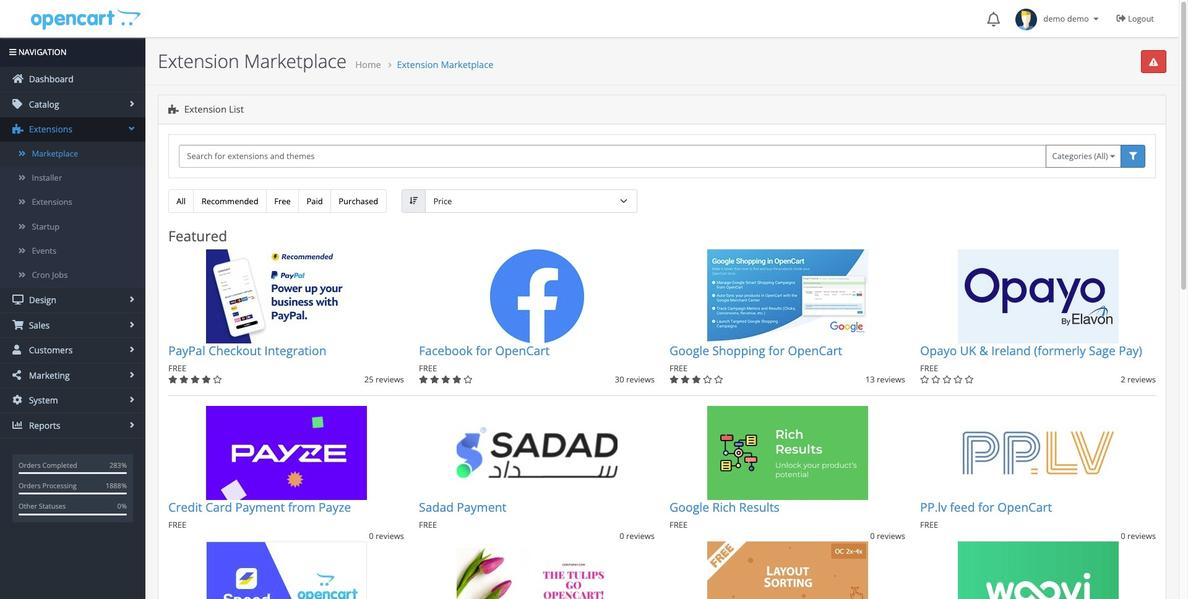Task type: vqa. For each thing, say whether or not it's contained in the screenshot.
the left Extension Marketplace
yes



Task type: describe. For each thing, give the bounding box(es) containing it.
credit card payment from payze image
[[206, 406, 367, 500]]

all
[[177, 195, 186, 207]]

4 star image from the left
[[681, 376, 690, 384]]

reviews for credit card payment from payze
[[376, 531, 404, 542]]

reviews for pp.lv feed for opencart
[[1128, 531, 1156, 542]]

home image
[[12, 74, 24, 84]]

12 star image from the left
[[932, 376, 941, 384]]

recommended link
[[193, 190, 267, 213]]

0 vertical spatial extensions
[[27, 123, 72, 135]]

sign out alt image
[[1117, 14, 1126, 23]]

2 demo from the left
[[1068, 13, 1089, 24]]

purchased
[[339, 195, 378, 207]]

14 star image from the left
[[954, 376, 963, 384]]

reviews for opayo uk & ireland (formerly sage pay)
[[1128, 374, 1156, 385]]

8 star image from the left
[[670, 376, 679, 384]]

cron jobs
[[32, 269, 68, 280]]

(formerly
[[1034, 342, 1086, 359]]

0 reviews for opencart
[[1121, 531, 1156, 542]]

all link
[[168, 190, 194, 213]]

sage
[[1089, 342, 1116, 359]]

pp.lv feed for opencart link
[[920, 499, 1052, 515]]

paid
[[307, 195, 323, 207]]

system
[[27, 395, 58, 406]]

2 extensions link from the top
[[0, 190, 145, 214]]

demo demo image
[[1016, 9, 1037, 30]]

sadad payment link
[[419, 499, 507, 515]]

free inside sadad payment free
[[419, 519, 437, 530]]

payment inside sadad payment free
[[457, 499, 507, 515]]

cron
[[32, 269, 50, 280]]

0%
[[117, 502, 127, 511]]

reports link
[[0, 414, 145, 438]]

ireland
[[992, 342, 1031, 359]]

283%
[[110, 460, 127, 470]]

1 horizontal spatial extension marketplace
[[397, 58, 494, 71]]

2 star image from the left
[[202, 376, 211, 384]]

system link
[[0, 388, 145, 413]]

tag image
[[12, 99, 24, 109]]

categories (all)
[[1053, 151, 1110, 162]]

user image
[[12, 345, 24, 355]]

(all)
[[1094, 151, 1108, 162]]

opencart image
[[29, 7, 141, 30]]

logout link
[[1108, 0, 1167, 37]]

cron jobs link
[[0, 263, 145, 287]]

reviews for facebook for opencart
[[626, 374, 655, 385]]

1888%
[[106, 481, 127, 490]]

recommended
[[202, 195, 258, 207]]

3 star image from the left
[[419, 376, 428, 384]]

catalog
[[27, 98, 59, 110]]

opayo uk & ireland (formerly sage pay) link
[[920, 342, 1143, 359]]

home
[[355, 58, 381, 71]]

opayo
[[920, 342, 957, 359]]

sales
[[27, 319, 50, 331]]

paid link
[[298, 190, 331, 213]]

startup
[[32, 221, 60, 232]]

orders processing
[[19, 481, 77, 490]]

30
[[615, 374, 624, 385]]

opayo uk & ireland (formerly sage pay) image
[[958, 249, 1119, 343]]

13 star image from the left
[[943, 376, 952, 384]]

catalog link
[[0, 92, 145, 117]]

1 star image from the left
[[168, 376, 177, 384]]

caret down image
[[1091, 15, 1101, 23]]

filter image
[[1129, 152, 1137, 160]]

credit card payment from payze link
[[168, 499, 351, 515]]

7 star image from the left
[[464, 376, 473, 384]]

orders for orders completed
[[19, 460, 41, 470]]

opencart inside facebook for opencart free
[[495, 342, 550, 359]]

0 for opencart
[[1121, 531, 1126, 542]]

facebook for opencart image
[[456, 249, 617, 343]]

google for google shopping for opencart
[[670, 342, 709, 359]]

free inside credit card payment from payze free
[[168, 519, 186, 530]]

facebook
[[419, 342, 473, 359]]

layout sorting - drag and drop sorting modules i.. image
[[707, 542, 868, 599]]

extension left list
[[184, 103, 227, 115]]

payze
[[319, 499, 351, 515]]

free inside paypal checkout integration free
[[168, 363, 186, 374]]

0 horizontal spatial marketplace
[[32, 148, 78, 159]]

shopping cart image
[[12, 320, 24, 330]]

extension list
[[182, 103, 244, 115]]

desktop image
[[12, 295, 24, 305]]

reviews for google rich results
[[877, 531, 906, 542]]

featured
[[168, 226, 227, 245]]

facebook for opencart free
[[419, 342, 550, 374]]

15 star image from the left
[[965, 376, 974, 384]]

rich
[[713, 499, 736, 515]]

&
[[980, 342, 988, 359]]

logout
[[1128, 13, 1154, 24]]

home link
[[355, 58, 381, 71]]

results
[[739, 499, 780, 515]]

sadad
[[419, 499, 454, 515]]

5 star image from the left
[[441, 376, 450, 384]]

checkout
[[209, 342, 261, 359]]

events
[[32, 245, 56, 256]]

1 demo from the left
[[1044, 13, 1065, 24]]

free inside facebook for opencart free
[[419, 363, 437, 374]]

share alt image
[[12, 370, 24, 380]]

6 star image from the left
[[452, 376, 462, 384]]

for inside facebook for opencart free
[[476, 342, 492, 359]]

payment inside credit card payment from payze free
[[235, 499, 285, 515]]

opayo uk & ireland (formerly sage pay) free
[[920, 342, 1143, 374]]

integration
[[265, 342, 327, 359]]

puzzle piece image
[[12, 124, 24, 134]]

google shopping for opencart image
[[707, 249, 868, 343]]

free
[[274, 195, 291, 207]]

9 star image from the left
[[692, 376, 701, 384]]

1 horizontal spatial marketplace
[[244, 48, 347, 74]]

10 star image from the left
[[714, 376, 723, 384]]

other
[[19, 502, 37, 511]]

google rich results link
[[670, 499, 780, 515]]

from
[[288, 499, 316, 515]]

free inside pp.lv feed for opencart free
[[920, 519, 938, 530]]

Search for extensions and themes text field
[[179, 145, 1047, 168]]

free inside the google shopping for opencart free
[[670, 363, 688, 374]]

caret down image
[[1110, 152, 1115, 160]]

other statuses
[[19, 502, 66, 511]]

demo demo
[[1037, 13, 1091, 24]]

2 star image from the left
[[180, 376, 189, 384]]



Task type: locate. For each thing, give the bounding box(es) containing it.
paypal checkout integration free
[[168, 342, 327, 374]]

marketplace
[[244, 48, 347, 74], [441, 58, 494, 71], [32, 148, 78, 159]]

google left rich
[[670, 499, 709, 515]]

sadad payment image
[[456, 406, 617, 500]]

card
[[206, 499, 232, 515]]

1 payment from the left
[[235, 499, 285, 515]]

reviews for google shopping for opencart
[[877, 374, 906, 385]]

extension marketplace
[[158, 48, 347, 74], [397, 58, 494, 71]]

shopping
[[713, 342, 766, 359]]

1 google from the top
[[670, 342, 709, 359]]

marketing link
[[0, 363, 145, 388]]

google shopping for opencart free
[[670, 342, 843, 374]]

opencart inside pp.lv feed for opencart free
[[998, 499, 1052, 515]]

orders completed
[[19, 460, 77, 470]]

reports
[[27, 420, 60, 431]]

orders up orders processing
[[19, 460, 41, 470]]

for for google shopping for opencart
[[769, 342, 785, 359]]

0 horizontal spatial demo
[[1044, 13, 1065, 24]]

1 0 reviews from the left
[[369, 531, 404, 542]]

2 0 from the left
[[620, 531, 624, 542]]

0 reviews for free
[[870, 531, 906, 542]]

2 horizontal spatial for
[[978, 499, 995, 515]]

30 reviews
[[615, 374, 655, 385]]

sadad payment free
[[419, 499, 507, 530]]

extensions link down catalog link
[[0, 117, 145, 142]]

0 vertical spatial google
[[670, 342, 709, 359]]

marketplace link
[[0, 142, 145, 166]]

for right facebook
[[476, 342, 492, 359]]

bars image
[[9, 48, 16, 56]]

orders
[[19, 460, 41, 470], [19, 481, 41, 490]]

statuses
[[39, 502, 66, 511]]

google shopping for opencart link
[[670, 342, 843, 359]]

2 horizontal spatial marketplace
[[441, 58, 494, 71]]

credit card and bank payments - by cointopay.com image
[[456, 542, 617, 599]]

for inside pp.lv feed for opencart free
[[978, 499, 995, 515]]

chart bar image
[[12, 420, 24, 430]]

11 star image from the left
[[920, 376, 929, 384]]

1 vertical spatial google
[[670, 499, 709, 515]]

categories (all) button
[[1046, 145, 1122, 168]]

orders up other
[[19, 481, 41, 490]]

extensions down catalog
[[27, 123, 72, 135]]

for inside the google shopping for opencart free
[[769, 342, 785, 359]]

sales link
[[0, 313, 145, 338]]

pp.lv feed for opencart image
[[958, 406, 1119, 500]]

star image
[[168, 376, 177, 384], [180, 376, 189, 384], [213, 376, 222, 384], [430, 376, 439, 384], [441, 376, 450, 384], [452, 376, 462, 384], [464, 376, 473, 384], [670, 376, 679, 384], [692, 376, 701, 384], [714, 376, 723, 384], [920, 376, 929, 384], [932, 376, 941, 384], [943, 376, 952, 384], [954, 376, 963, 384], [965, 376, 974, 384]]

installer link
[[0, 166, 145, 190]]

events link
[[0, 239, 145, 263]]

paypal
[[168, 342, 205, 359]]

0 vertical spatial orders
[[19, 460, 41, 470]]

signature hash does not match! image
[[1149, 58, 1159, 66]]

2 payment from the left
[[457, 499, 507, 515]]

extensions
[[27, 123, 72, 135], [32, 196, 72, 208]]

paypal checkout integration link
[[168, 342, 327, 359]]

cog image
[[12, 395, 24, 405]]

demo left caret down image
[[1068, 13, 1089, 24]]

opencart for google
[[788, 342, 843, 359]]

1 horizontal spatial for
[[769, 342, 785, 359]]

sort amount down image
[[410, 197, 418, 205]]

2 reviews
[[1121, 374, 1156, 385]]

extension up extension list
[[158, 48, 239, 74]]

0 for free
[[870, 531, 875, 542]]

design
[[27, 294, 56, 306]]

demo demo link
[[1010, 0, 1108, 37]]

google for google rich results
[[670, 499, 709, 515]]

processing
[[42, 481, 77, 490]]

credit
[[168, 499, 202, 515]]

opencart inside the google shopping for opencart free
[[788, 342, 843, 359]]

extension
[[158, 48, 239, 74], [397, 58, 439, 71], [184, 103, 227, 115]]

opencart for pp.lv
[[998, 499, 1052, 515]]

google rich results image
[[707, 406, 868, 500]]

2
[[1121, 374, 1126, 385]]

dashboard link
[[0, 67, 145, 91]]

jobs
[[52, 269, 68, 280]]

dashboard
[[27, 73, 74, 85]]

credit card payment from payze free
[[168, 499, 351, 530]]

0 reviews for from
[[369, 531, 404, 542]]

reviews for sadad payment
[[626, 531, 655, 542]]

google rich results free
[[670, 499, 780, 530]]

2 orders from the top
[[19, 481, 41, 490]]

1 horizontal spatial demo
[[1068, 13, 1089, 24]]

pay)
[[1119, 342, 1143, 359]]

star image
[[191, 376, 200, 384], [202, 376, 211, 384], [419, 376, 428, 384], [681, 376, 690, 384], [703, 376, 712, 384]]

1 orders from the top
[[19, 460, 41, 470]]

25 reviews
[[364, 374, 404, 385]]

1 horizontal spatial payment
[[457, 499, 507, 515]]

free link
[[266, 190, 299, 213]]

categories
[[1053, 151, 1092, 162]]

4 0 from the left
[[1121, 531, 1126, 542]]

woovi pix para opencart image
[[958, 542, 1119, 599]]

google left shopping
[[670, 342, 709, 359]]

uk
[[960, 342, 977, 359]]

demo right demo demo icon
[[1044, 13, 1065, 24]]

startup link
[[0, 214, 145, 239]]

3 0 from the left
[[870, 531, 875, 542]]

pp.lv feed for opencart free
[[920, 499, 1052, 530]]

payment right "sadad"
[[457, 499, 507, 515]]

extension right home at the left of the page
[[397, 58, 439, 71]]

2 0 reviews from the left
[[620, 531, 655, 542]]

payment right "card"
[[235, 499, 285, 515]]

reviews
[[376, 374, 404, 385], [626, 374, 655, 385], [877, 374, 906, 385], [1128, 374, 1156, 385], [376, 531, 404, 542], [626, 531, 655, 542], [877, 531, 906, 542], [1128, 531, 1156, 542]]

for right the feed
[[978, 499, 995, 515]]

1 vertical spatial extensions
[[32, 196, 72, 208]]

free inside opayo uk & ireland (formerly sage pay) free
[[920, 363, 938, 374]]

0 horizontal spatial payment
[[235, 499, 285, 515]]

paypal checkout integration image
[[206, 249, 367, 343]]

5 star image from the left
[[703, 376, 712, 384]]

free inside google rich results free
[[670, 519, 688, 530]]

bell image
[[987, 12, 1000, 27]]

25
[[364, 374, 374, 385]]

extension marketplace link
[[397, 58, 494, 71]]

1 star image from the left
[[191, 376, 200, 384]]

customers
[[27, 344, 73, 356]]

4 star image from the left
[[430, 376, 439, 384]]

purchased link
[[331, 190, 387, 213]]

bitcoin payments by speed image
[[206, 542, 367, 599]]

marketing
[[27, 369, 70, 381]]

for
[[476, 342, 492, 359], [769, 342, 785, 359], [978, 499, 995, 515]]

1 extensions link from the top
[[0, 117, 145, 142]]

3 star image from the left
[[213, 376, 222, 384]]

1 vertical spatial orders
[[19, 481, 41, 490]]

customers link
[[0, 338, 145, 363]]

1 0 from the left
[[369, 531, 374, 542]]

0
[[369, 531, 374, 542], [620, 531, 624, 542], [870, 531, 875, 542], [1121, 531, 1126, 542]]

2 horizontal spatial opencart
[[998, 499, 1052, 515]]

list
[[229, 103, 244, 115]]

orders for orders processing
[[19, 481, 41, 490]]

completed
[[42, 460, 77, 470]]

google inside google rich results free
[[670, 499, 709, 515]]

0 for from
[[369, 531, 374, 542]]

1 horizontal spatial opencart
[[788, 342, 843, 359]]

3 0 reviews from the left
[[870, 531, 906, 542]]

4 0 reviews from the left
[[1121, 531, 1156, 542]]

extensions link down installer on the top of page
[[0, 190, 145, 214]]

puzzle piece image
[[168, 105, 179, 114]]

0 horizontal spatial extension marketplace
[[158, 48, 347, 74]]

google inside the google shopping for opencart free
[[670, 342, 709, 359]]

2 google from the top
[[670, 499, 709, 515]]

installer
[[32, 172, 62, 183]]

navigation
[[16, 46, 67, 58]]

design link
[[0, 288, 145, 312]]

0 vertical spatial extensions link
[[0, 117, 145, 142]]

extensions down installer on the top of page
[[32, 196, 72, 208]]

0 horizontal spatial opencart
[[495, 342, 550, 359]]

demo
[[1044, 13, 1065, 24], [1068, 13, 1089, 24]]

1 vertical spatial extensions link
[[0, 190, 145, 214]]

for for pp.lv feed for opencart
[[978, 499, 995, 515]]

pp.lv
[[920, 499, 947, 515]]

0 horizontal spatial for
[[476, 342, 492, 359]]

13
[[866, 374, 875, 385]]

for right shopping
[[769, 342, 785, 359]]

reviews for paypal checkout integration
[[376, 374, 404, 385]]

facebook for opencart link
[[419, 342, 550, 359]]

0 reviews
[[369, 531, 404, 542], [620, 531, 655, 542], [870, 531, 906, 542], [1121, 531, 1156, 542]]

13 reviews
[[866, 374, 906, 385]]

free
[[168, 363, 186, 374], [419, 363, 437, 374], [670, 363, 688, 374], [920, 363, 938, 374], [168, 519, 186, 530], [419, 519, 437, 530], [670, 519, 688, 530], [920, 519, 938, 530]]

payment
[[235, 499, 285, 515], [457, 499, 507, 515]]



